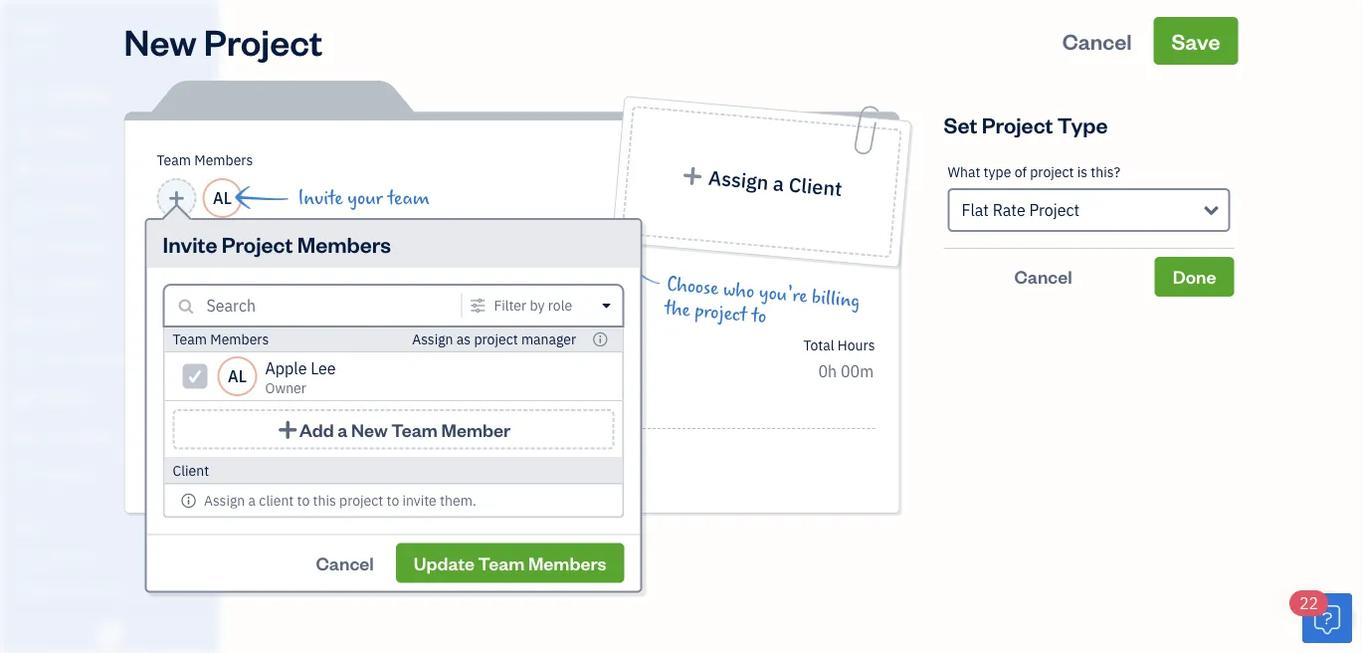 Task type: describe. For each thing, give the bounding box(es) containing it.
1 vertical spatial info image
[[181, 492, 197, 508]]

a for add a new team member
[[338, 418, 348, 441]]

project for invite project members
[[222, 229, 293, 258]]

0 vertical spatial team members
[[157, 151, 253, 169]]

chart image
[[13, 427, 37, 447]]

project for new project
[[204, 17, 323, 64]]

save button
[[1154, 17, 1239, 65]]

add a new team member button
[[173, 409, 615, 449]]

assign for assign as project manager
[[412, 330, 453, 348]]

update team members button
[[396, 543, 625, 583]]

expense image
[[13, 276, 37, 296]]

Hourly Budget text field
[[819, 361, 876, 382]]

a for assign a client to this project to invite them.
[[248, 491, 256, 509]]

plus image for add a new team member
[[277, 419, 299, 440]]

set project type
[[944, 110, 1108, 138]]

invoice image
[[13, 200, 37, 220]]

invite your team
[[298, 187, 430, 209]]

manager
[[522, 330, 577, 348]]

flat rate project
[[962, 200, 1080, 220]]

flat rate
[[484, 335, 540, 354]]

members inside button
[[529, 551, 607, 574]]

to for who
[[751, 305, 768, 328]]

flat for flat rate project
[[962, 200, 989, 220]]

Amount (USD) text field
[[484, 361, 528, 382]]

main element
[[0, 0, 269, 653]]

team left member
[[391, 418, 438, 441]]

save
[[1172, 26, 1221, 55]]

cancel button for update team members
[[298, 543, 392, 583]]

filter
[[494, 296, 527, 315]]

is
[[1078, 163, 1088, 181]]

invite project members
[[163, 229, 391, 258]]

update
[[414, 551, 475, 574]]

freshbooks image
[[94, 621, 125, 645]]

add for add a service
[[263, 444, 291, 465]]

payment image
[[13, 238, 37, 258]]

client inside 'assign a client'
[[788, 171, 844, 202]]

items and services image
[[15, 579, 213, 595]]

owner inside "apple owner"
[[16, 40, 53, 56]]

add for add a new team member
[[299, 418, 334, 441]]

client image
[[13, 124, 37, 144]]

as
[[457, 330, 471, 348]]

1 horizontal spatial info image
[[592, 331, 608, 347]]

rate for flat rate project
[[993, 200, 1026, 220]]

settings image
[[466, 298, 490, 314]]

1 vertical spatial al
[[228, 366, 247, 387]]

team
[[388, 187, 430, 209]]

invite for invite your team
[[298, 187, 343, 209]]

Project Name text field
[[149, 244, 696, 284]]

invite
[[403, 491, 437, 509]]

assign a client button
[[622, 106, 903, 258]]

plus image for add a service
[[241, 443, 259, 467]]

of
[[1015, 163, 1027, 181]]

caretdown image
[[603, 298, 619, 314]]

team up 'add team member' icon
[[157, 151, 191, 169]]

hours
[[838, 335, 876, 354]]

rate for flat rate
[[511, 335, 540, 354]]

1 vertical spatial client
[[173, 461, 209, 479]]

this
[[313, 491, 336, 509]]

add a service
[[263, 444, 360, 465]]

set
[[944, 110, 978, 138]]

timer image
[[13, 351, 37, 371]]

resource center badge image
[[1303, 593, 1353, 643]]

End date in  format text field
[[149, 361, 391, 382]]

bank connections image
[[15, 611, 213, 627]]

service
[[307, 444, 360, 465]]

lee
[[311, 358, 336, 379]]



Task type: locate. For each thing, give the bounding box(es) containing it.
assign as project manager
[[412, 330, 577, 348]]

apple lee owner
[[265, 358, 336, 397]]

cancel button
[[1045, 17, 1150, 65], [944, 257, 1143, 297], [298, 543, 392, 583]]

end date
[[149, 334, 206, 352]]

info image
[[592, 331, 608, 347], [181, 492, 197, 508]]

rate inside flat rate project field
[[993, 200, 1026, 220]]

1 vertical spatial owner
[[265, 379, 307, 397]]

done button
[[1155, 257, 1235, 297]]

by
[[530, 296, 545, 315]]

apple inside apple lee owner
[[265, 358, 307, 379]]

team members up end date in  format text field
[[173, 330, 269, 348]]

1 vertical spatial cancel button
[[944, 257, 1143, 297]]

0 horizontal spatial add
[[263, 444, 291, 465]]

0 vertical spatial plus image
[[277, 419, 299, 440]]

project right this
[[340, 491, 383, 509]]

0 vertical spatial client
[[788, 171, 844, 202]]

apple up dashboard icon
[[16, 17, 59, 38]]

done
[[1173, 265, 1217, 288]]

assign a client to this project to invite them.
[[204, 491, 477, 509]]

assign a client
[[708, 164, 844, 202]]

what type of project is this? element
[[944, 148, 1235, 249]]

0 vertical spatial add
[[299, 418, 334, 441]]

choose who you're billing the project to
[[664, 274, 862, 328]]

1 horizontal spatial to
[[387, 491, 399, 509]]

flat inside field
[[962, 200, 989, 220]]

1 horizontal spatial new
[[351, 418, 388, 441]]

update team members
[[414, 551, 607, 574]]

to inside choose who you're billing the project to
[[751, 305, 768, 328]]

apple for owner
[[16, 17, 59, 38]]

0 vertical spatial owner
[[16, 40, 53, 56]]

rate down of at the right of the page
[[993, 200, 1026, 220]]

cancel button for done
[[944, 257, 1143, 297]]

plus image inside add a service button
[[241, 443, 259, 467]]

0 horizontal spatial invite
[[163, 229, 217, 258]]

client
[[259, 491, 294, 509]]

2 horizontal spatial assign
[[708, 164, 770, 195]]

client
[[788, 171, 844, 202], [173, 461, 209, 479]]

0 vertical spatial cancel
[[1063, 26, 1132, 55]]

a
[[773, 170, 786, 197], [338, 418, 348, 441], [295, 444, 304, 465], [248, 491, 256, 509]]

22
[[1300, 593, 1319, 614]]

invite left your
[[298, 187, 343, 209]]

0 vertical spatial al
[[213, 188, 232, 209]]

al
[[213, 188, 232, 209], [228, 366, 247, 387]]

what type of project is this?
[[948, 163, 1121, 181]]

1 horizontal spatial assign
[[412, 330, 453, 348]]

choose
[[666, 274, 720, 300]]

owner left lee
[[265, 379, 307, 397]]

22 button
[[1290, 590, 1353, 643]]

to down who
[[751, 305, 768, 328]]

cancel button down flat rate project
[[944, 257, 1143, 297]]

assign left the "as" at the bottom of the page
[[412, 330, 453, 348]]

cancel for done
[[1015, 265, 1073, 288]]

a for add a service
[[295, 444, 304, 465]]

flat
[[962, 200, 989, 220], [484, 335, 508, 354]]

project inside choose who you're billing the project to
[[694, 300, 748, 326]]

add team member image
[[168, 186, 186, 210]]

a left the client
[[248, 491, 256, 509]]

owner
[[16, 40, 53, 56], [265, 379, 307, 397]]

0 horizontal spatial rate
[[511, 335, 540, 354]]

cancel button up type
[[1045, 17, 1150, 65]]

1 horizontal spatial rate
[[993, 200, 1026, 220]]

to for a
[[387, 491, 399, 509]]

end
[[149, 334, 173, 352]]

cancel button down assign a client to this project to invite them.
[[298, 543, 392, 583]]

1 horizontal spatial apple
[[265, 358, 307, 379]]

1 vertical spatial assign
[[412, 330, 453, 348]]

report image
[[13, 465, 37, 485]]

1 vertical spatial cancel
[[1015, 265, 1073, 288]]

cancel for update team members
[[316, 551, 374, 574]]

apple
[[16, 17, 59, 38], [265, 358, 307, 379]]

cancel down assign a client to this project to invite them.
[[316, 551, 374, 574]]

to left this
[[297, 491, 310, 509]]

0 vertical spatial assign
[[708, 164, 770, 195]]

cancel
[[1063, 26, 1132, 55], [1015, 265, 1073, 288], [316, 551, 374, 574]]

0 vertical spatial info image
[[592, 331, 608, 347]]

assign for assign a client
[[708, 164, 770, 195]]

0 horizontal spatial assign
[[204, 491, 245, 509]]

you're
[[759, 282, 809, 308]]

invite for invite project members
[[163, 229, 217, 258]]

estimate image
[[13, 162, 37, 182]]

1 vertical spatial plus image
[[241, 443, 259, 467]]

a left service
[[295, 444, 304, 465]]

a for assign a client
[[773, 170, 786, 197]]

2 vertical spatial cancel button
[[298, 543, 392, 583]]

al left apple lee owner
[[228, 366, 247, 387]]

project down choose
[[694, 300, 748, 326]]

add up add a service
[[299, 418, 334, 441]]

add a service button
[[149, 437, 452, 473]]

project inside field
[[1030, 200, 1080, 220]]

project left is
[[1031, 163, 1075, 181]]

filter by role
[[494, 296, 573, 315]]

1 vertical spatial invite
[[163, 229, 217, 258]]

team
[[157, 151, 191, 169], [173, 330, 207, 348], [391, 418, 438, 441], [478, 551, 525, 574]]

1 vertical spatial add
[[263, 444, 291, 465]]

team right update
[[478, 551, 525, 574]]

0 vertical spatial cancel button
[[1045, 17, 1150, 65]]

0 horizontal spatial apple
[[16, 17, 59, 38]]

the
[[664, 297, 692, 321]]

1 horizontal spatial add
[[299, 418, 334, 441]]

al right 'add team member' icon
[[213, 188, 232, 209]]

assign inside 'assign a client'
[[708, 164, 770, 195]]

apple for lee
[[265, 358, 307, 379]]

plus image
[[681, 165, 705, 187]]

plus image
[[277, 419, 299, 440], [241, 443, 259, 467]]

0 vertical spatial invite
[[298, 187, 343, 209]]

role
[[548, 296, 573, 315]]

owner up dashboard icon
[[16, 40, 53, 56]]

members
[[194, 151, 253, 169], [297, 229, 391, 258], [210, 330, 269, 348], [529, 551, 607, 574]]

this?
[[1091, 163, 1121, 181]]

0 horizontal spatial client
[[173, 461, 209, 479]]

project right the "as" at the bottom of the page
[[474, 330, 518, 348]]

2 vertical spatial assign
[[204, 491, 245, 509]]

invite down 'add team member' icon
[[163, 229, 217, 258]]

project for set project type
[[982, 110, 1054, 138]]

2 vertical spatial cancel
[[316, 551, 374, 574]]

rate up amount (usd) text field
[[511, 335, 540, 354]]

apple left lee
[[265, 358, 307, 379]]

total hours
[[804, 335, 876, 354]]

Search text field
[[207, 294, 447, 318]]

team members image
[[15, 548, 213, 563]]

1 vertical spatial flat
[[484, 335, 508, 354]]

assign left the client
[[204, 491, 245, 509]]

type
[[984, 163, 1012, 181]]

apple owner
[[16, 17, 59, 56]]

project
[[204, 17, 323, 64], [982, 110, 1054, 138], [1030, 200, 1080, 220], [222, 229, 293, 258]]

0 vertical spatial rate
[[993, 200, 1026, 220]]

0 horizontal spatial flat
[[484, 335, 508, 354]]

flat for flat rate
[[484, 335, 508, 354]]

project image
[[13, 314, 37, 333]]

them.
[[440, 491, 477, 509]]

team members
[[157, 151, 253, 169], [173, 330, 269, 348]]

assign
[[708, 164, 770, 195], [412, 330, 453, 348], [204, 491, 245, 509]]

0 horizontal spatial plus image
[[241, 443, 259, 467]]

billing
[[811, 286, 862, 312]]

plus image up add a service
[[277, 419, 299, 440]]

0 horizontal spatial new
[[124, 17, 197, 64]]

type
[[1058, 110, 1108, 138]]

new project
[[124, 17, 323, 64]]

assign right plus icon
[[708, 164, 770, 195]]

plus image inside "add a new team member" button
[[277, 419, 299, 440]]

1 vertical spatial rate
[[511, 335, 540, 354]]

info image up the apps 'image'
[[181, 492, 197, 508]]

2 horizontal spatial to
[[751, 305, 768, 328]]

assign for assign a client to this project to invite them.
[[204, 491, 245, 509]]

to left invite
[[387, 491, 399, 509]]

a up service
[[338, 418, 348, 441]]

to
[[751, 305, 768, 328], [297, 491, 310, 509], [387, 491, 399, 509]]

cancel up type
[[1063, 26, 1132, 55]]

1 horizontal spatial client
[[788, 171, 844, 202]]

team up services
[[173, 330, 207, 348]]

cancel down flat rate project
[[1015, 265, 1073, 288]]

0 horizontal spatial info image
[[181, 492, 197, 508]]

services
[[149, 403, 213, 421]]

new inside "add a new team member" button
[[351, 418, 388, 441]]

1 vertical spatial apple
[[265, 358, 307, 379]]

1 vertical spatial team members
[[173, 330, 269, 348]]

money image
[[13, 389, 37, 409]]

1 vertical spatial new
[[351, 418, 388, 441]]

filter by role button
[[466, 296, 619, 315]]

a right plus icon
[[773, 170, 786, 197]]

add
[[299, 418, 334, 441], [263, 444, 291, 465]]

total
[[804, 335, 835, 354]]

0 horizontal spatial to
[[297, 491, 310, 509]]

0 horizontal spatial owner
[[16, 40, 53, 56]]

flat up amount (usd) text field
[[484, 335, 508, 354]]

project
[[1031, 163, 1075, 181], [694, 300, 748, 326], [474, 330, 518, 348], [340, 491, 383, 509]]

info image down caretdown icon
[[592, 331, 608, 347]]

Project Type field
[[948, 188, 1231, 232]]

who
[[723, 278, 756, 303]]

team members up 'add team member' icon
[[157, 151, 253, 169]]

dashboard image
[[13, 87, 37, 107]]

apple inside main element
[[16, 17, 59, 38]]

0 vertical spatial flat
[[962, 200, 989, 220]]

1 horizontal spatial invite
[[298, 187, 343, 209]]

1 horizontal spatial flat
[[962, 200, 989, 220]]

member
[[442, 418, 511, 441]]

0 vertical spatial apple
[[16, 17, 59, 38]]

Project Description text field
[[149, 298, 696, 322]]

1 horizontal spatial owner
[[265, 379, 307, 397]]

0 vertical spatial new
[[124, 17, 197, 64]]

invite
[[298, 187, 343, 209], [163, 229, 217, 258]]

add up the client
[[263, 444, 291, 465]]

a inside 'assign a client'
[[773, 170, 786, 197]]

your
[[348, 187, 383, 209]]

add a new team member
[[299, 418, 511, 441]]

what
[[948, 163, 981, 181]]

date
[[176, 334, 206, 352]]

apps image
[[15, 516, 213, 532]]

owner inside apple lee owner
[[265, 379, 307, 397]]

rate
[[993, 200, 1026, 220], [511, 335, 540, 354]]

plus image left add a service
[[241, 443, 259, 467]]

new
[[124, 17, 197, 64], [351, 418, 388, 441]]

flat down what
[[962, 200, 989, 220]]

1 horizontal spatial plus image
[[277, 419, 299, 440]]



Task type: vqa. For each thing, say whether or not it's contained in the screenshot.
Color,
no



